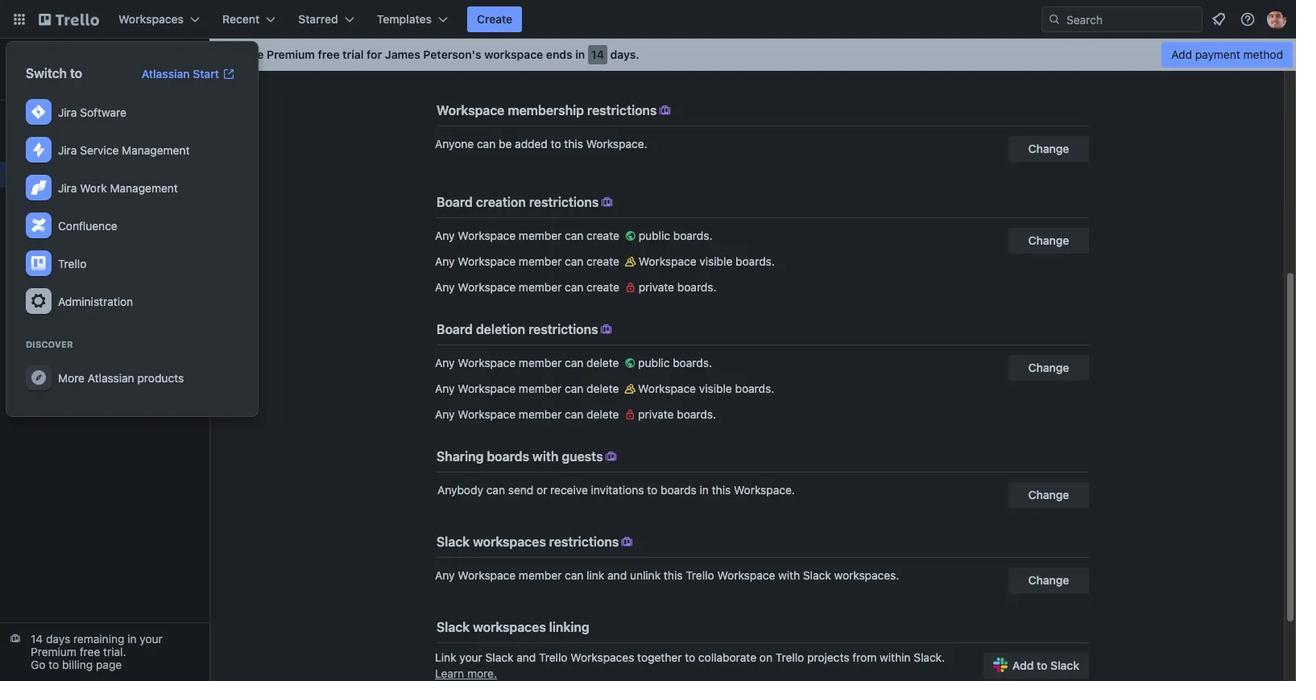 Task type: describe. For each thing, give the bounding box(es) containing it.
pwau leather creations link
[[35, 312, 200, 328]]

any workspace member can link and unlink this trello workspace with slack workspaces.
[[435, 569, 899, 583]]

private boards. for board creation restrictions
[[639, 280, 717, 294]]

jira for jira software
[[58, 105, 77, 119]]

any workspace member can create for workspace visible boards.
[[435, 255, 623, 268]]

linking
[[549, 620, 590, 635]]

3 member from the top
[[519, 280, 562, 294]]

create for workspace visible boards.
[[587, 255, 620, 268]]

1 horizontal spatial peterson's
[[423, 48, 482, 61]]

software
[[80, 105, 126, 119]]

together
[[637, 651, 682, 665]]

anyone
[[435, 137, 474, 151]]

for
[[367, 48, 382, 61]]

jira for jira service management
[[58, 143, 77, 157]]

visible for board deletion restrictions
[[699, 382, 732, 396]]

be
[[499, 137, 512, 151]]

add to slack link
[[984, 653, 1089, 679]]

private boards. for board deletion restrictions
[[638, 408, 716, 421]]

administration
[[58, 295, 133, 308]]

add for add to slack
[[1013, 659, 1034, 673]]

ends
[[546, 48, 573, 61]]

0 vertical spatial premium
[[267, 48, 315, 61]]

banner containing 🎉
[[209, 39, 1296, 71]]

to inside add to slack link
[[1037, 659, 1048, 673]]

billing
[[62, 658, 93, 672]]

2 horizontal spatial this
[[712, 483, 731, 497]]

trello right unlink
[[686, 569, 714, 583]]

table link
[[35, 226, 200, 243]]

pwau
[[35, 313, 68, 326]]

sm image for workspace membership restrictions
[[657, 102, 673, 118]]

jira work management link
[[19, 169, 245, 207]]

3 any from the top
[[435, 280, 455, 294]]

creations
[[114, 313, 164, 326]]

calendar
[[35, 253, 82, 267]]

management for jira work management
[[110, 181, 178, 195]]

boards
[[35, 116, 72, 130]]

public for board deletion restrictions
[[638, 356, 670, 370]]

sharing
[[437, 450, 484, 464]]

any workspace member can delete for workspace visible boards.
[[435, 382, 622, 396]]

switch
[[26, 66, 67, 81]]

administration link
[[19, 283, 245, 321]]

1 horizontal spatial and
[[608, 569, 627, 583]]

boards for your
[[37, 285, 75, 299]]

days
[[46, 633, 70, 646]]

receive
[[550, 483, 588, 497]]

pwau leather creations
[[35, 313, 164, 326]]

remaining
[[73, 633, 124, 646]]

your
[[10, 285, 34, 299]]

your boards
[[10, 285, 75, 299]]

in inside 14 days remaining in your premium free trial. go to billing page
[[127, 633, 137, 646]]

table
[[35, 227, 63, 241]]

settings image
[[29, 292, 48, 311]]

0 horizontal spatial with
[[533, 450, 559, 464]]

change button
[[1009, 136, 1089, 162]]

delete for workspace visible boards.
[[587, 382, 619, 396]]

trello right on
[[776, 651, 804, 665]]

restrictions for board creation restrictions
[[529, 195, 599, 209]]

search image
[[1048, 13, 1061, 26]]

5 any from the top
[[435, 382, 455, 396]]

change for slack workspaces restrictions
[[1029, 574, 1070, 587]]

slack.
[[914, 651, 945, 665]]

virtual
[[35, 338, 69, 352]]

work
[[80, 181, 107, 195]]

1 horizontal spatial atlassian
[[142, 67, 190, 81]]

creation
[[476, 195, 526, 209]]

learn more. link
[[435, 667, 497, 681]]

recent button
[[213, 6, 285, 32]]

start
[[193, 67, 219, 81]]

2 vertical spatial this
[[664, 569, 683, 583]]

members
[[35, 142, 84, 156]]

your inside link your slack and trello workspaces together to collaborate on trello projects from within slack. learn more.
[[460, 651, 483, 665]]

create
[[477, 12, 513, 26]]

1 horizontal spatial james
[[385, 48, 420, 61]]

method
[[1244, 48, 1284, 61]]

go
[[31, 658, 45, 672]]

2 member from the top
[[519, 255, 562, 268]]

change for sharing boards with guests
[[1029, 488, 1070, 502]]

1 any from the top
[[435, 229, 455, 243]]

james peterson (jamespeterson93) image
[[1267, 10, 1287, 29]]

free inside 14 days remaining in your premium free trial. go to billing page
[[80, 645, 100, 659]]

0 vertical spatial 14
[[591, 48, 604, 61]]

learn
[[435, 667, 464, 681]]

more atlassian products link
[[19, 359, 245, 397]]

days.
[[610, 48, 640, 61]]

add for add payment method
[[1172, 48, 1192, 61]]

7 member from the top
[[519, 569, 562, 583]]

2 any from the top
[[435, 255, 455, 268]]

from
[[853, 651, 877, 665]]

🎉 the premium free trial for james peterson's workspace ends in 14 days.
[[222, 48, 640, 61]]

add payment method
[[1172, 48, 1284, 61]]

invitations
[[591, 483, 644, 497]]

slack inside link your slack and trello workspaces together to collaborate on trello projects from within slack. learn more.
[[486, 651, 514, 665]]

views
[[73, 200, 103, 214]]

templates
[[377, 12, 432, 26]]

james peterson's workspace link
[[42, 46, 141, 76]]

any workspace member can create for public boards.
[[435, 229, 623, 243]]

restrictions for slack workspaces restrictions
[[549, 535, 619, 550]]

payment
[[1196, 48, 1241, 61]]

link
[[435, 651, 457, 665]]

workspaces inside dropdown button
[[118, 12, 184, 26]]

0 horizontal spatial atlassian
[[88, 371, 134, 385]]

j link
[[10, 56, 35, 82]]

workspace inside james peterson's workspace premium
[[42, 62, 101, 76]]

switch to… image
[[11, 11, 27, 27]]

restrictions for board deletion restrictions
[[529, 322, 598, 337]]

premium inside james peterson's workspace premium
[[42, 79, 82, 91]]

primary element
[[0, 0, 1296, 39]]

public for board creation restrictions
[[639, 229, 670, 243]]

create button
[[467, 6, 522, 32]]

trial.
[[103, 645, 126, 659]]

0 vertical spatial this
[[564, 137, 583, 151]]

workspace membership restrictions
[[437, 103, 657, 118]]

go to billing page link
[[31, 658, 122, 672]]

deletion
[[476, 322, 525, 337]]

jira service management link
[[19, 131, 245, 169]]

and inside link your slack and trello workspaces together to collaborate on trello projects from within slack. learn more.
[[517, 651, 536, 665]]

projects
[[807, 651, 850, 665]]

send
[[508, 483, 534, 497]]

trello up your boards with 2 items element
[[58, 257, 87, 270]]

workspace visible boards. for board deletion restrictions
[[638, 382, 775, 396]]

0 vertical spatial in
[[576, 48, 585, 61]]

1 member from the top
[[519, 229, 562, 243]]

unlink
[[630, 569, 661, 583]]

board deletion restrictions
[[437, 322, 598, 337]]

workspace navigation collapse icon image
[[176, 58, 198, 81]]

create for public boards.
[[587, 229, 620, 243]]

on
[[760, 651, 773, 665]]



Task type: locate. For each thing, give the bounding box(es) containing it.
1 horizontal spatial boards
[[487, 450, 529, 464]]

change link for slack workspaces restrictions
[[1009, 568, 1089, 594]]

5 member from the top
[[519, 382, 562, 396]]

3 delete from the top
[[587, 408, 619, 421]]

peterson's
[[80, 46, 139, 60], [423, 48, 482, 61]]

1 horizontal spatial 14
[[591, 48, 604, 61]]

anybody can send or receive invitations to boards in this workspace.
[[438, 483, 795, 497]]

2 vertical spatial create
[[587, 280, 620, 294]]

1 vertical spatial private
[[638, 408, 674, 421]]

1 vertical spatial delete
[[587, 382, 619, 396]]

0 vertical spatial workspace
[[484, 48, 543, 61]]

1 vertical spatial add
[[1013, 659, 1034, 673]]

1 vertical spatial private boards.
[[638, 408, 716, 421]]

2 any workspace member can create from the top
[[435, 255, 623, 268]]

1 horizontal spatial this
[[664, 569, 683, 583]]

confluence link
[[19, 207, 245, 245]]

james peterson's workspace premium
[[42, 46, 141, 91]]

within
[[880, 651, 911, 665]]

1 horizontal spatial with
[[778, 569, 800, 583]]

jira service management
[[58, 143, 190, 157]]

jira software
[[58, 105, 126, 119]]

confetti image
[[222, 48, 237, 61]]

2 any workspace member can delete from the top
[[435, 382, 622, 396]]

0 vertical spatial management
[[122, 143, 190, 157]]

slack
[[437, 535, 470, 550], [803, 569, 831, 583], [437, 620, 470, 635], [486, 651, 514, 665], [1051, 659, 1080, 673]]

add to slack
[[1013, 659, 1080, 673]]

2 horizontal spatial boards
[[661, 483, 697, 497]]

0 vertical spatial free
[[318, 48, 340, 61]]

change for board creation restrictions
[[1029, 234, 1070, 247]]

1 any workspace member can create from the top
[[435, 229, 623, 243]]

0 horizontal spatial workspaces
[[118, 12, 184, 26]]

workspace down create button
[[484, 48, 543, 61]]

restrictions right deletion
[[529, 322, 598, 337]]

4 any from the top
[[435, 356, 455, 370]]

0 vertical spatial workspaces
[[118, 12, 184, 26]]

delete for private boards.
[[587, 408, 619, 421]]

workspaces button
[[109, 6, 210, 32]]

1 horizontal spatial your
[[460, 651, 483, 665]]

banner
[[209, 39, 1296, 71]]

2 vertical spatial any workspace member can create
[[435, 280, 623, 294]]

0 vertical spatial workspace visible boards.
[[639, 255, 775, 268]]

workspaces inside link your slack and trello workspaces together to collaborate on trello projects from within slack. learn more.
[[571, 651, 634, 665]]

boards inside your boards with 2 items element
[[37, 285, 75, 299]]

1 vertical spatial any workspace member can delete
[[435, 382, 622, 396]]

restrictions up link
[[549, 535, 619, 550]]

change link for board deletion restrictions
[[1009, 355, 1089, 381]]

1 horizontal spatial workspace
[[484, 48, 543, 61]]

management down jira service management link
[[110, 181, 178, 195]]

5 change from the top
[[1029, 574, 1070, 587]]

1 public from the top
[[639, 229, 670, 243]]

3 any workspace member can delete from the top
[[435, 408, 622, 421]]

create
[[587, 229, 620, 243], [587, 255, 620, 268], [587, 280, 620, 294]]

premium inside 14 days remaining in your premium free trial. go to billing page
[[31, 645, 77, 659]]

1 change from the top
[[1029, 142, 1070, 156]]

in
[[576, 48, 585, 61], [700, 483, 709, 497], [127, 633, 137, 646]]

workspace views
[[10, 200, 103, 214]]

0 vertical spatial visible
[[700, 255, 733, 268]]

management down jira software link
[[122, 143, 190, 157]]

any workspace member can delete
[[435, 356, 622, 370], [435, 382, 622, 396], [435, 408, 622, 421]]

open information menu image
[[1240, 11, 1256, 27]]

boards up pwau
[[37, 285, 75, 299]]

1 vertical spatial workspaces
[[473, 620, 546, 635]]

1 vertical spatial this
[[712, 483, 731, 497]]

more
[[58, 371, 85, 385]]

atlassian down game
[[88, 371, 134, 385]]

3 any workspace member can create from the top
[[435, 280, 623, 294]]

1 horizontal spatial workspaces
[[571, 651, 634, 665]]

1 horizontal spatial in
[[576, 48, 585, 61]]

link your slack and trello workspaces together to collaborate on trello projects from within slack. learn more.
[[435, 651, 945, 681]]

Search field
[[1061, 7, 1202, 31]]

2 vertical spatial delete
[[587, 408, 619, 421]]

0 vertical spatial atlassian
[[142, 67, 190, 81]]

0 vertical spatial add
[[1172, 48, 1192, 61]]

workspaces
[[118, 12, 184, 26], [571, 651, 634, 665]]

6 any from the top
[[435, 408, 455, 421]]

membership
[[508, 103, 584, 118]]

1 vertical spatial jira
[[58, 143, 77, 157]]

0 vertical spatial workspaces
[[473, 535, 546, 550]]

workspaces up 'workspace navigation collapse icon'
[[118, 12, 184, 26]]

board left creation
[[437, 195, 473, 209]]

workspace
[[484, 48, 543, 61], [42, 62, 101, 76]]

sm image
[[599, 194, 615, 210], [623, 254, 639, 270], [623, 280, 639, 296], [598, 321, 614, 338], [622, 355, 638, 371], [622, 381, 638, 397]]

the
[[243, 48, 264, 61]]

starred
[[298, 12, 338, 26]]

4 member from the top
[[519, 356, 562, 370]]

2 board from the top
[[437, 322, 473, 337]]

anyone can be added to this workspace.
[[435, 137, 648, 151]]

change link for sharing boards with guests
[[1009, 483, 1089, 508]]

1 delete from the top
[[587, 356, 619, 370]]

2 workspaces from the top
[[473, 620, 546, 635]]

4 change link from the top
[[1009, 568, 1089, 594]]

1 vertical spatial visible
[[699, 382, 732, 396]]

1 vertical spatial your
[[460, 651, 483, 665]]

0 vertical spatial private boards.
[[639, 280, 717, 294]]

this
[[564, 137, 583, 151], [712, 483, 731, 497], [664, 569, 683, 583]]

2 change from the top
[[1029, 234, 1070, 247]]

james right for
[[385, 48, 420, 61]]

1 private boards. from the top
[[639, 280, 717, 294]]

0 horizontal spatial 14
[[31, 633, 43, 646]]

1 create from the top
[[587, 229, 620, 243]]

1 vertical spatial and
[[517, 651, 536, 665]]

any workspace member can delete for public boards.
[[435, 356, 622, 370]]

private
[[639, 280, 674, 294], [638, 408, 674, 421]]

4 change from the top
[[1029, 488, 1070, 502]]

boards link
[[0, 110, 209, 136]]

service
[[80, 143, 119, 157]]

restrictions down anyone can be added to this workspace.
[[529, 195, 599, 209]]

1 vertical spatial with
[[778, 569, 800, 583]]

2 jira from the top
[[58, 143, 77, 157]]

0 vertical spatial public
[[639, 229, 670, 243]]

slack workspaces restrictions
[[437, 535, 619, 550]]

boards for sharing
[[487, 450, 529, 464]]

atlassian start
[[142, 67, 219, 81]]

virtual pet game
[[35, 338, 123, 352]]

2 create from the top
[[587, 255, 620, 268]]

1 vertical spatial public
[[638, 356, 670, 370]]

1 vertical spatial boards
[[487, 450, 529, 464]]

1 horizontal spatial workspace.
[[734, 483, 795, 497]]

board creation restrictions
[[437, 195, 599, 209]]

workspace visible boards. for board creation restrictions
[[639, 255, 775, 268]]

1 vertical spatial workspaces
[[571, 651, 634, 665]]

board for board creation restrictions
[[437, 195, 473, 209]]

2 vertical spatial in
[[127, 633, 137, 646]]

0 vertical spatial workspace.
[[586, 137, 648, 151]]

to inside 14 days remaining in your premium free trial. go to billing page
[[49, 658, 59, 672]]

your
[[140, 633, 163, 646], [460, 651, 483, 665]]

with left workspaces.
[[778, 569, 800, 583]]

1 workspaces from the top
[[473, 535, 546, 550]]

or
[[537, 483, 547, 497]]

6 member from the top
[[519, 408, 562, 421]]

0 vertical spatial and
[[608, 569, 627, 583]]

jira left software
[[58, 105, 77, 119]]

14 days remaining in your premium free trial. go to billing page
[[31, 633, 163, 672]]

slack workspaces linking
[[437, 620, 590, 635]]

1 vertical spatial public boards.
[[638, 356, 712, 370]]

atlassian start link
[[132, 61, 245, 87]]

2 private from the top
[[638, 408, 674, 421]]

0 horizontal spatial add
[[1013, 659, 1034, 673]]

public boards. for board creation restrictions
[[639, 229, 713, 243]]

workspaces down linking
[[571, 651, 634, 665]]

14
[[591, 48, 604, 61], [31, 633, 43, 646]]

change for board deletion restrictions
[[1029, 361, 1070, 375]]

0 vertical spatial any workspace member can delete
[[435, 356, 622, 370]]

0 vertical spatial private
[[639, 280, 674, 294]]

1 public boards. from the top
[[639, 229, 713, 243]]

workspaces.
[[834, 569, 899, 583]]

board left deletion
[[437, 322, 473, 337]]

workspace up jira software
[[42, 62, 101, 76]]

1 horizontal spatial add
[[1172, 48, 1192, 61]]

templates button
[[367, 6, 458, 32]]

sm image
[[657, 102, 673, 118], [623, 228, 639, 244], [622, 407, 638, 423], [603, 449, 619, 465], [619, 534, 635, 550]]

2 workspace visible boards. from the top
[[638, 382, 775, 396]]

leather
[[71, 313, 111, 326]]

2 vertical spatial boards
[[661, 483, 697, 497]]

page
[[96, 658, 122, 672]]

1 board from the top
[[437, 195, 473, 209]]

workspaces for restrictions
[[473, 535, 546, 550]]

any workspace member can delete for private boards.
[[435, 408, 622, 421]]

2 vertical spatial any workspace member can delete
[[435, 408, 622, 421]]

1 vertical spatial workspace.
[[734, 483, 795, 497]]

1 any workspace member can delete from the top
[[435, 356, 622, 370]]

1 vertical spatial in
[[700, 483, 709, 497]]

with
[[533, 450, 559, 464], [778, 569, 800, 583]]

back to home image
[[39, 6, 99, 32]]

7 any from the top
[[435, 569, 455, 583]]

boards.
[[673, 229, 713, 243], [736, 255, 775, 268], [677, 280, 717, 294], [673, 356, 712, 370], [735, 382, 775, 396], [677, 408, 716, 421]]

2 private boards. from the top
[[638, 408, 716, 421]]

2 delete from the top
[[587, 382, 619, 396]]

your boards with 2 items element
[[10, 283, 163, 302]]

change
[[1029, 142, 1070, 156], [1029, 234, 1070, 247], [1029, 361, 1070, 375], [1029, 488, 1070, 502], [1029, 574, 1070, 587]]

calendar link
[[35, 252, 200, 268]]

2 vertical spatial jira
[[58, 181, 77, 195]]

with up or
[[533, 450, 559, 464]]

14 inside 14 days remaining in your premium free trial. go to billing page
[[31, 633, 43, 646]]

peterson's down back to home "image"
[[80, 46, 139, 60]]

0 horizontal spatial james
[[42, 46, 77, 60]]

link
[[587, 569, 605, 583]]

discover
[[26, 339, 73, 350]]

1 vertical spatial any workspace member can create
[[435, 255, 623, 268]]

create for private boards.
[[587, 280, 620, 294]]

jira for jira work management
[[58, 181, 77, 195]]

1 change link from the top
[[1009, 228, 1089, 254]]

0 vertical spatial with
[[533, 450, 559, 464]]

visible for board creation restrictions
[[700, 255, 733, 268]]

1 vertical spatial workspace
[[42, 62, 101, 76]]

management for jira service management
[[122, 143, 190, 157]]

sm image for slack workspaces restrictions
[[619, 534, 635, 550]]

jira up workspace views at the top of the page
[[58, 181, 77, 195]]

1 vertical spatial free
[[80, 645, 100, 659]]

1 vertical spatial 14
[[31, 633, 43, 646]]

1 horizontal spatial free
[[318, 48, 340, 61]]

change inside button
[[1029, 142, 1070, 156]]

2 vertical spatial premium
[[31, 645, 77, 659]]

1 vertical spatial management
[[110, 181, 178, 195]]

more.
[[467, 667, 497, 681]]

more atlassian products
[[58, 371, 184, 385]]

products
[[137, 371, 184, 385]]

public boards. for board deletion restrictions
[[638, 356, 712, 370]]

0 horizontal spatial workspace
[[42, 62, 101, 76]]

0 vertical spatial board
[[437, 195, 473, 209]]

0 vertical spatial create
[[587, 229, 620, 243]]

change link for board creation restrictions
[[1009, 228, 1089, 254]]

1 workspace visible boards. from the top
[[639, 255, 775, 268]]

any workspace member can create
[[435, 229, 623, 243], [435, 255, 623, 268], [435, 280, 623, 294]]

1 vertical spatial workspace visible boards.
[[638, 382, 775, 396]]

game
[[92, 338, 123, 352]]

to inside link your slack and trello workspaces together to collaborate on trello projects from within slack. learn more.
[[685, 651, 695, 665]]

jira work management
[[58, 181, 178, 195]]

workspaces up the more.
[[473, 620, 546, 635]]

3 jira from the top
[[58, 181, 77, 195]]

boards right invitations
[[661, 483, 697, 497]]

14 left days.
[[591, 48, 604, 61]]

2 public from the top
[[638, 356, 670, 370]]

sharing boards with guests
[[437, 450, 603, 464]]

delete for public boards.
[[587, 356, 619, 370]]

restrictions for workspace membership restrictions
[[587, 103, 657, 118]]

3 create from the top
[[587, 280, 620, 294]]

0 vertical spatial your
[[140, 633, 163, 646]]

virtual pet game link
[[35, 338, 200, 354]]

guests
[[562, 450, 603, 464]]

0 notifications image
[[1209, 10, 1229, 29]]

0 horizontal spatial free
[[80, 645, 100, 659]]

atlassian left start
[[142, 67, 190, 81]]

your inside 14 days remaining in your premium free trial. go to billing page
[[140, 633, 163, 646]]

board for board deletion restrictions
[[437, 322, 473, 337]]

0 vertical spatial boards
[[37, 285, 75, 299]]

3 change from the top
[[1029, 361, 1070, 375]]

0 vertical spatial public boards.
[[639, 229, 713, 243]]

to
[[70, 66, 82, 81], [551, 137, 561, 151], [647, 483, 658, 497], [685, 651, 695, 665], [49, 658, 59, 672], [1037, 659, 1048, 673]]

0 horizontal spatial peterson's
[[80, 46, 139, 60]]

workspaces down send
[[473, 535, 546, 550]]

0 horizontal spatial in
[[127, 633, 137, 646]]

2 horizontal spatial in
[[700, 483, 709, 497]]

trello link
[[19, 245, 245, 283]]

0 horizontal spatial and
[[517, 651, 536, 665]]

peterson's inside james peterson's workspace premium
[[80, 46, 139, 60]]

james inside james peterson's workspace premium
[[42, 46, 77, 60]]

1 vertical spatial premium
[[42, 79, 82, 91]]

management
[[122, 143, 190, 157], [110, 181, 178, 195]]

private for board deletion restrictions
[[638, 408, 674, 421]]

and right link
[[608, 569, 627, 583]]

0 horizontal spatial your
[[140, 633, 163, 646]]

1 private from the top
[[639, 280, 674, 294]]

1 vertical spatial atlassian
[[88, 371, 134, 385]]

2 change link from the top
[[1009, 355, 1089, 381]]

add payment method link
[[1162, 42, 1293, 68]]

0 vertical spatial delete
[[587, 356, 619, 370]]

0 horizontal spatial workspace.
[[586, 137, 648, 151]]

trial
[[343, 48, 364, 61]]

collaborate
[[699, 651, 757, 665]]

and down slack workspaces linking
[[517, 651, 536, 665]]

boards up send
[[487, 450, 529, 464]]

boards
[[37, 285, 75, 299], [487, 450, 529, 464], [661, 483, 697, 497]]

your right trial.
[[140, 633, 163, 646]]

3 change link from the top
[[1009, 483, 1089, 508]]

recent
[[222, 12, 260, 26]]

14 left days
[[31, 633, 43, 646]]

your up learn more. link
[[460, 651, 483, 665]]

any
[[435, 229, 455, 243], [435, 255, 455, 268], [435, 280, 455, 294], [435, 356, 455, 370], [435, 382, 455, 396], [435, 408, 455, 421], [435, 569, 455, 583]]

switch to
[[26, 66, 82, 81]]

0 vertical spatial any workspace member can create
[[435, 229, 623, 243]]

sm image for sharing boards with guests
[[603, 449, 619, 465]]

members link
[[0, 136, 209, 162]]

1 vertical spatial create
[[587, 255, 620, 268]]

0 horizontal spatial this
[[564, 137, 583, 151]]

private for board creation restrictions
[[639, 280, 674, 294]]

peterson's down templates "dropdown button"
[[423, 48, 482, 61]]

2 public boards. from the top
[[638, 356, 712, 370]]

0 horizontal spatial boards
[[37, 285, 75, 299]]

james up switch to
[[42, 46, 77, 60]]

jira software link
[[19, 93, 245, 131]]

added
[[515, 137, 548, 151]]

jira down boards
[[58, 143, 77, 157]]

james
[[42, 46, 77, 60], [385, 48, 420, 61]]

any workspace member can create for private boards.
[[435, 280, 623, 294]]

trello down linking
[[539, 651, 568, 665]]

restrictions down days.
[[587, 103, 657, 118]]

1 vertical spatial board
[[437, 322, 473, 337]]

starred button
[[289, 6, 364, 32]]

1 jira from the top
[[58, 105, 77, 119]]

workspaces for linking
[[473, 620, 546, 635]]

j
[[18, 60, 27, 78]]

0 vertical spatial jira
[[58, 105, 77, 119]]

add
[[1172, 48, 1192, 61], [1013, 659, 1034, 673]]



Task type: vqa. For each thing, say whether or not it's contained in the screenshot.
restrictions
yes



